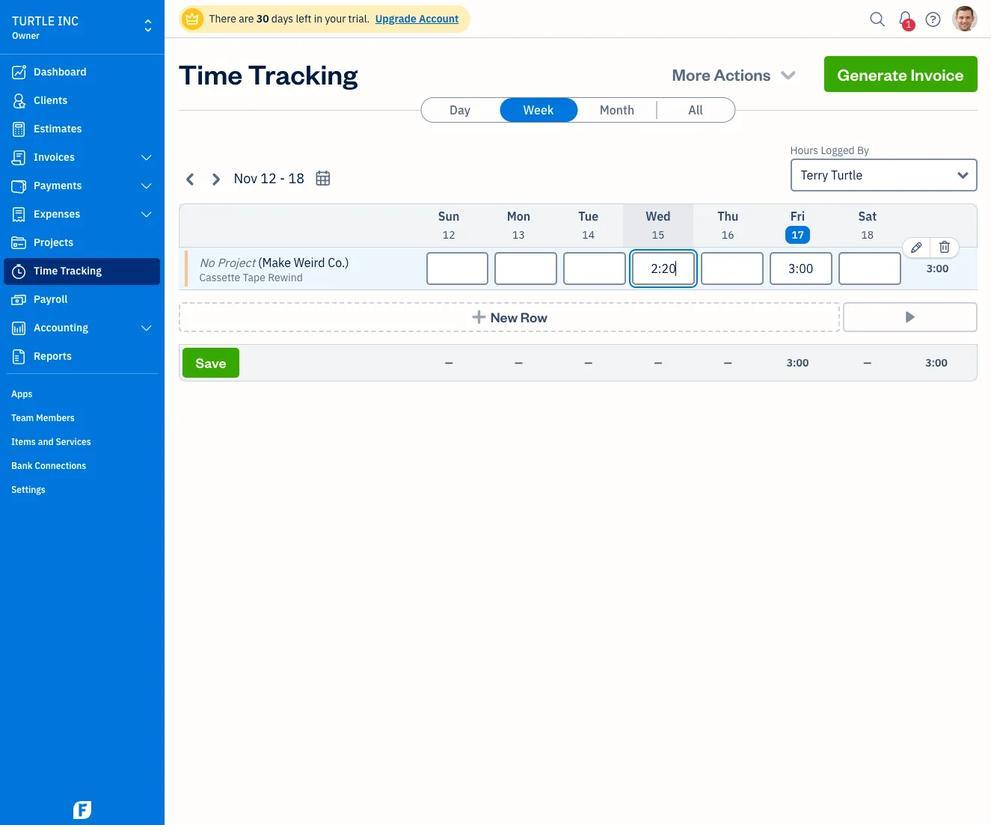 Task type: describe. For each thing, give the bounding box(es) containing it.
tracking inside main 'element'
[[60, 264, 102, 278]]

by
[[858, 144, 870, 157]]

are
[[239, 12, 254, 25]]

1 duration text field from the left
[[426, 252, 489, 285]]

save
[[196, 354, 226, 371]]

days
[[272, 12, 293, 25]]

1 duration text field from the left
[[632, 252, 695, 285]]

expenses link
[[4, 201, 160, 228]]

no project ( make weird co. ) cassette tape rewind
[[199, 255, 349, 284]]

apps
[[11, 388, 33, 400]]

all
[[689, 103, 703, 118]]

2 — from the left
[[515, 356, 523, 370]]

chevron large down image for expenses
[[140, 209, 153, 221]]

estimate image
[[10, 122, 28, 137]]

0 vertical spatial tracking
[[248, 56, 358, 91]]

0 vertical spatial time tracking
[[179, 56, 358, 91]]

money image
[[10, 293, 28, 308]]

invoice
[[911, 64, 964, 85]]

payment image
[[10, 179, 28, 194]]

payments link
[[4, 173, 160, 200]]

dashboard
[[34, 65, 87, 79]]

mon 13
[[507, 209, 531, 242]]

trial.
[[348, 12, 370, 25]]

)
[[345, 255, 349, 270]]

3 duration text field from the left
[[564, 252, 626, 285]]

client image
[[10, 94, 28, 109]]

nov
[[234, 170, 257, 187]]

week
[[524, 103, 554, 118]]

more
[[673, 64, 711, 85]]

6 — from the left
[[864, 356, 872, 370]]

fri 17
[[791, 209, 806, 242]]

nov 12 - 18
[[234, 170, 305, 187]]

payroll link
[[4, 287, 160, 314]]

there
[[209, 12, 236, 25]]

estimates link
[[4, 116, 160, 143]]

3 — from the left
[[585, 356, 593, 370]]

(
[[258, 255, 262, 270]]

new
[[491, 308, 518, 326]]

thu 16
[[718, 209, 739, 242]]

rewind
[[268, 271, 303, 284]]

inc
[[58, 13, 79, 28]]

in
[[314, 12, 323, 25]]

settings
[[11, 484, 46, 495]]

day link
[[421, 98, 499, 122]]

15
[[652, 228, 665, 242]]

cassette
[[199, 271, 240, 284]]

reports
[[34, 350, 72, 363]]

projects
[[34, 236, 74, 249]]

save button
[[182, 348, 240, 378]]

week link
[[500, 98, 578, 122]]

generate invoice
[[838, 64, 964, 85]]

chevron large down image for accounting
[[140, 323, 153, 335]]

chevrondown image
[[778, 64, 799, 85]]

estimates
[[34, 122, 82, 135]]

team
[[11, 412, 34, 424]]

terry turtle
[[801, 168, 863, 183]]

tape
[[243, 271, 266, 284]]

members
[[36, 412, 75, 424]]

actions
[[714, 64, 771, 85]]

thu
[[718, 209, 739, 224]]

next week image
[[207, 170, 224, 187]]

bank
[[11, 460, 33, 472]]

0 vertical spatial time
[[179, 56, 243, 91]]

row
[[521, 308, 548, 326]]

start timer image
[[902, 310, 919, 325]]

terry turtle button
[[791, 159, 978, 192]]

apps link
[[4, 382, 160, 405]]

0 horizontal spatial 18
[[289, 170, 305, 187]]

account
[[419, 12, 459, 25]]

project
[[217, 255, 255, 270]]

plus image
[[471, 310, 488, 325]]

invoice image
[[10, 150, 28, 165]]

upgrade account link
[[372, 12, 459, 25]]

wed
[[646, 209, 671, 224]]

go to help image
[[922, 8, 946, 30]]

sun 12
[[438, 209, 460, 242]]

fri
[[791, 209, 806, 224]]

turtle inc owner
[[12, 13, 79, 41]]

report image
[[10, 350, 28, 364]]

connections
[[35, 460, 86, 472]]

items
[[11, 436, 36, 448]]

left
[[296, 12, 312, 25]]

mon
[[507, 209, 531, 224]]

and
[[38, 436, 54, 448]]

settings link
[[4, 478, 160, 501]]

5 — from the left
[[724, 356, 733, 370]]

30
[[257, 12, 269, 25]]

team members
[[11, 412, 75, 424]]

accounting
[[34, 321, 88, 335]]



Task type: vqa. For each thing, say whether or not it's contained in the screenshot.
the bottommost client
no



Task type: locate. For each thing, give the bounding box(es) containing it.
4 duration text field from the left
[[839, 252, 901, 285]]

owner
[[12, 30, 40, 41]]

there are 30 days left in your trial. upgrade account
[[209, 12, 459, 25]]

edit image
[[911, 239, 923, 257]]

turtle
[[832, 168, 863, 183]]

hours
[[791, 144, 819, 157]]

16
[[722, 228, 735, 242]]

1 button
[[894, 4, 918, 34]]

chevron large down image up payments link
[[140, 152, 153, 164]]

your
[[325, 12, 346, 25]]

0 horizontal spatial tracking
[[60, 264, 102, 278]]

Duration text field
[[632, 252, 695, 285], [701, 252, 764, 285], [770, 252, 833, 285]]

items and services
[[11, 436, 91, 448]]

bank connections link
[[4, 454, 160, 477]]

time tracking inside main 'element'
[[34, 264, 102, 278]]

17
[[792, 228, 805, 242]]

time tracking link
[[4, 258, 160, 285]]

1 — from the left
[[445, 356, 453, 370]]

chevron large down image up reports link
[[140, 323, 153, 335]]

—
[[445, 356, 453, 370], [515, 356, 523, 370], [585, 356, 593, 370], [655, 356, 663, 370], [724, 356, 733, 370], [864, 356, 872, 370]]

duration text field down 17
[[770, 252, 833, 285]]

duration text field down 13
[[495, 252, 558, 285]]

choose a date image
[[314, 170, 332, 187]]

0 horizontal spatial duration text field
[[632, 252, 695, 285]]

more actions
[[673, 64, 771, 85]]

1 vertical spatial chevron large down image
[[140, 323, 153, 335]]

duration text field down 15
[[632, 252, 695, 285]]

terry
[[801, 168, 829, 183]]

bank connections
[[11, 460, 86, 472]]

main element
[[0, 0, 202, 826]]

new row button
[[179, 302, 840, 332]]

12 for nov
[[261, 170, 277, 187]]

time tracking down "30"
[[179, 56, 358, 91]]

1 horizontal spatial time tracking
[[179, 56, 358, 91]]

chevron large down image
[[140, 152, 153, 164], [140, 323, 153, 335]]

1 horizontal spatial tracking
[[248, 56, 358, 91]]

logged
[[821, 144, 855, 157]]

project image
[[10, 236, 28, 251]]

12 inside sun 12
[[443, 228, 455, 242]]

2 duration text field from the left
[[701, 252, 764, 285]]

tracking down "projects" link in the left of the page
[[60, 264, 102, 278]]

all link
[[657, 98, 735, 122]]

clients link
[[4, 88, 160, 115]]

freshbooks image
[[70, 802, 94, 820]]

payments
[[34, 179, 82, 192]]

13
[[513, 228, 525, 242]]

tracking
[[248, 56, 358, 91], [60, 264, 102, 278]]

12 for sun
[[443, 228, 455, 242]]

time inside main 'element'
[[34, 264, 58, 278]]

4 — from the left
[[655, 356, 663, 370]]

1 vertical spatial 18
[[862, 228, 874, 242]]

hours logged by
[[791, 144, 870, 157]]

tracking down left on the left of page
[[248, 56, 358, 91]]

accounting link
[[4, 315, 160, 342]]

new row
[[491, 308, 548, 326]]

invoices link
[[4, 144, 160, 171]]

0 vertical spatial 18
[[289, 170, 305, 187]]

tue
[[579, 209, 599, 224]]

tue 14
[[579, 209, 599, 242]]

turtle
[[12, 13, 55, 28]]

sun
[[438, 209, 460, 224]]

crown image
[[184, 11, 200, 27]]

sat 18
[[859, 209, 877, 242]]

time right timer image
[[34, 264, 58, 278]]

1 vertical spatial tracking
[[60, 264, 102, 278]]

1 horizontal spatial 18
[[862, 228, 874, 242]]

payroll
[[34, 293, 68, 306]]

0 vertical spatial chevron large down image
[[140, 180, 153, 192]]

chevron large down image
[[140, 180, 153, 192], [140, 209, 153, 221]]

dashboard link
[[4, 59, 160, 86]]

12
[[261, 170, 277, 187], [443, 228, 455, 242]]

co.
[[328, 255, 345, 270]]

expenses
[[34, 207, 80, 221]]

no
[[199, 255, 215, 270]]

0 horizontal spatial time
[[34, 264, 58, 278]]

2 chevron large down image from the top
[[140, 323, 153, 335]]

sat
[[859, 209, 877, 224]]

dashboard image
[[10, 65, 28, 80]]

0 horizontal spatial time tracking
[[34, 264, 102, 278]]

3 duration text field from the left
[[770, 252, 833, 285]]

delete image
[[939, 239, 952, 257]]

18 inside sat 18
[[862, 228, 874, 242]]

1
[[907, 19, 912, 30]]

-
[[280, 170, 285, 187]]

1 vertical spatial time tracking
[[34, 264, 102, 278]]

duration text field down 16
[[701, 252, 764, 285]]

chevron large down image for invoices
[[140, 152, 153, 164]]

chart image
[[10, 321, 28, 336]]

make
[[262, 255, 291, 270]]

reports link
[[4, 344, 160, 370]]

18 down sat
[[862, 228, 874, 242]]

1 chevron large down image from the top
[[140, 180, 153, 192]]

time tracking down "projects" link in the left of the page
[[34, 264, 102, 278]]

14
[[583, 228, 595, 242]]

0 vertical spatial chevron large down image
[[140, 152, 153, 164]]

18 right - at the top left of the page
[[289, 170, 305, 187]]

18
[[289, 170, 305, 187], [862, 228, 874, 242]]

1 horizontal spatial duration text field
[[701, 252, 764, 285]]

upgrade
[[375, 12, 417, 25]]

clients
[[34, 94, 68, 107]]

duration text field down 14
[[564, 252, 626, 285]]

team members link
[[4, 406, 160, 429]]

previous week image
[[182, 170, 199, 187]]

chevron large down image left previous week icon
[[140, 180, 153, 192]]

month
[[600, 103, 635, 118]]

0 vertical spatial 12
[[261, 170, 277, 187]]

2 duration text field from the left
[[495, 252, 558, 285]]

items and services link
[[4, 430, 160, 453]]

chevron large down image for payments
[[140, 180, 153, 192]]

duration text field down sat 18
[[839, 252, 901, 285]]

search image
[[866, 8, 890, 30]]

services
[[56, 436, 91, 448]]

Duration text field
[[426, 252, 489, 285], [495, 252, 558, 285], [564, 252, 626, 285], [839, 252, 901, 285]]

chevron large down image inside the expenses link
[[140, 209, 153, 221]]

chevron large down image up "projects" link in the left of the page
[[140, 209, 153, 221]]

12 down sun
[[443, 228, 455, 242]]

projects link
[[4, 230, 160, 257]]

wed 15
[[646, 209, 671, 242]]

weird
[[294, 255, 325, 270]]

time
[[179, 56, 243, 91], [34, 264, 58, 278]]

duration text field down sun 12
[[426, 252, 489, 285]]

1 vertical spatial chevron large down image
[[140, 209, 153, 221]]

month link
[[579, 98, 656, 122]]

generate
[[838, 64, 908, 85]]

0 horizontal spatial 12
[[261, 170, 277, 187]]

timer image
[[10, 264, 28, 279]]

1 horizontal spatial time
[[179, 56, 243, 91]]

1 vertical spatial time
[[34, 264, 58, 278]]

1 chevron large down image from the top
[[140, 152, 153, 164]]

expense image
[[10, 207, 28, 222]]

2 chevron large down image from the top
[[140, 209, 153, 221]]

1 horizontal spatial 12
[[443, 228, 455, 242]]

2 horizontal spatial duration text field
[[770, 252, 833, 285]]

1 vertical spatial 12
[[443, 228, 455, 242]]

invoices
[[34, 150, 75, 164]]

day
[[450, 103, 471, 118]]

time down there
[[179, 56, 243, 91]]

more actions button
[[659, 56, 812, 92]]

12 left - at the top left of the page
[[261, 170, 277, 187]]



